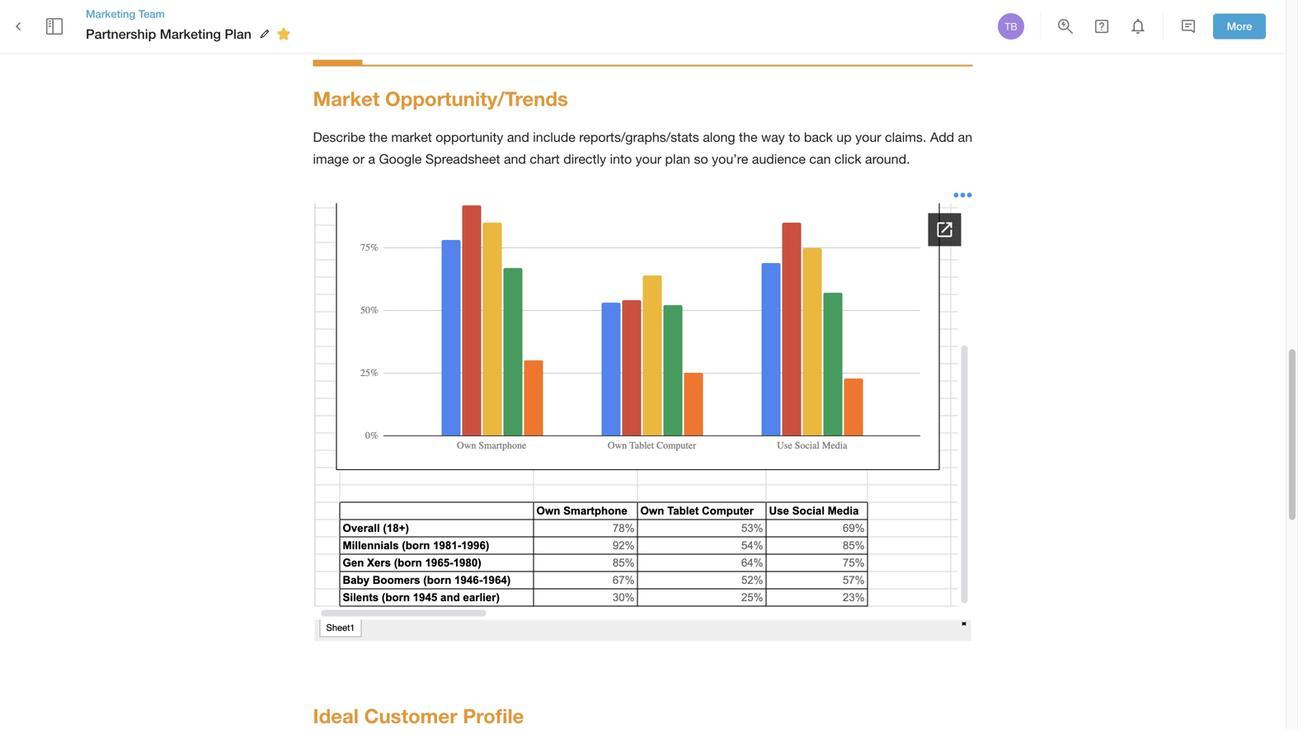 Task type: describe. For each thing, give the bounding box(es) containing it.
more button
[[1213, 14, 1266, 39]]

team
[[138, 7, 165, 20]]

reports/graphs/stats
[[579, 130, 699, 145]]

plan
[[665, 151, 691, 167]]

up
[[837, 130, 852, 145]]

opportunity
[[436, 130, 504, 145]]

profile
[[463, 704, 524, 728]]

customer
[[364, 704, 457, 728]]

or
[[353, 151, 365, 167]]

you're
[[712, 151, 748, 167]]

back
[[804, 130, 833, 145]]

around.
[[865, 151, 910, 167]]

market
[[313, 87, 380, 110]]

1 horizontal spatial marketing
[[160, 26, 221, 42]]

add
[[930, 130, 955, 145]]

ideal
[[313, 704, 359, 728]]

1 vertical spatial and
[[504, 151, 526, 167]]

market opportunity/trends
[[313, 87, 568, 110]]

audience
[[752, 151, 806, 167]]

tb button
[[996, 11, 1027, 42]]

ideal customer profile
[[313, 704, 524, 728]]



Task type: locate. For each thing, give the bounding box(es) containing it.
google
[[379, 151, 422, 167]]

describe the market opportunity and include reports/graphs/stats along the way to back up your claims. add an image or a google spreadsheet and chart directly into your plan so you're audience can click around.
[[313, 130, 976, 167]]

partnership marketing plan
[[86, 26, 252, 42]]

marketing
[[86, 7, 135, 20], [160, 26, 221, 42]]

include
[[533, 130, 576, 145]]

spreadsheet
[[425, 151, 500, 167]]

marketing up "partnership" on the top
[[86, 7, 135, 20]]

marketing team link
[[86, 7, 296, 22]]

more
[[1227, 20, 1253, 33]]

the left 'way'
[[739, 130, 758, 145]]

a
[[368, 151, 375, 167]]

chart
[[530, 151, 560, 167]]

0 horizontal spatial your
[[636, 151, 662, 167]]

0 vertical spatial and
[[507, 130, 529, 145]]

click
[[835, 151, 862, 167]]

your down the reports/graphs/stats
[[636, 151, 662, 167]]

into
[[610, 151, 632, 167]]

marketing inside marketing team 'link'
[[86, 7, 135, 20]]

and
[[507, 130, 529, 145], [504, 151, 526, 167]]

0 horizontal spatial the
[[369, 130, 388, 145]]

marketing team
[[86, 7, 165, 20]]

partnership
[[86, 26, 156, 42]]

market
[[391, 130, 432, 145]]

so
[[694, 151, 708, 167]]

image
[[313, 151, 349, 167]]

1 vertical spatial marketing
[[160, 26, 221, 42]]

your
[[856, 130, 881, 145], [636, 151, 662, 167]]

1 vertical spatial your
[[636, 151, 662, 167]]

the up 'a'
[[369, 130, 388, 145]]

1 horizontal spatial the
[[739, 130, 758, 145]]

directly
[[564, 151, 606, 167]]

0 vertical spatial your
[[856, 130, 881, 145]]

and left include in the left of the page
[[507, 130, 529, 145]]

1 horizontal spatial your
[[856, 130, 881, 145]]

the
[[369, 130, 388, 145], [739, 130, 758, 145]]

tb
[[1005, 21, 1018, 32]]

0 vertical spatial marketing
[[86, 7, 135, 20]]

way
[[761, 130, 785, 145]]

claims.
[[885, 130, 927, 145]]

to
[[789, 130, 801, 145]]

and left chart
[[504, 151, 526, 167]]

1 the from the left
[[369, 130, 388, 145]]

can
[[810, 151, 831, 167]]

0 horizontal spatial marketing
[[86, 7, 135, 20]]

an
[[958, 130, 973, 145]]

your right up
[[856, 130, 881, 145]]

opportunity/trends
[[385, 87, 568, 110]]

along
[[703, 130, 735, 145]]

marketing down marketing team 'link'
[[160, 26, 221, 42]]

2 the from the left
[[739, 130, 758, 145]]

describe
[[313, 130, 365, 145]]

plan
[[225, 26, 252, 42]]



Task type: vqa. For each thing, say whether or not it's contained in the screenshot.
the Marketing Team
yes



